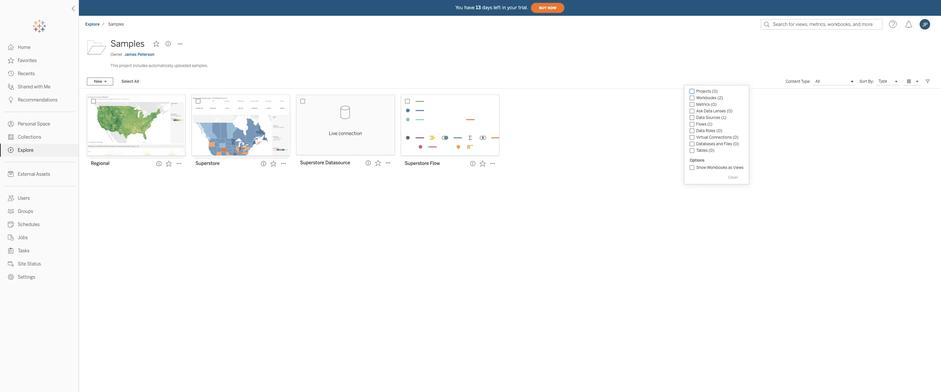 Task type: describe. For each thing, give the bounding box(es) containing it.
recents link
[[0, 67, 79, 80]]

grid view image
[[907, 79, 913, 85]]

recents
[[18, 71, 35, 77]]

select
[[122, 79, 133, 84]]

peterson
[[138, 52, 155, 57]]

type:
[[802, 79, 811, 84]]

tasks
[[18, 249, 30, 254]]

content type: group
[[688, 88, 747, 154]]

automatically
[[149, 64, 173, 68]]

and
[[717, 142, 724, 147]]

1 vertical spatial samples
[[111, 39, 145, 49]]

2 vertical spatial data
[[697, 129, 705, 133]]

0 right the connections
[[735, 135, 738, 140]]

site
[[18, 262, 26, 267]]

connections
[[710, 135, 732, 140]]

shared with me link
[[0, 80, 79, 94]]

james
[[125, 52, 137, 57]]

shared
[[18, 84, 33, 90]]

users
[[18, 196, 30, 202]]

settings
[[18, 275, 35, 281]]

by text only_f5he34f image for personal space
[[8, 121, 14, 127]]

superstore flow
[[405, 161, 440, 167]]

this project includes automatically uploaded samples.
[[111, 64, 208, 68]]

options show workbooks as views
[[690, 158, 744, 170]]

site status link
[[0, 258, 79, 271]]

0 right files
[[735, 142, 738, 147]]

live connection
[[329, 131, 362, 137]]

new
[[94, 79, 102, 84]]

by text only_f5he34f image for favorites
[[8, 58, 14, 64]]

this
[[111, 64, 118, 68]]

lenses
[[714, 109, 726, 114]]

assets
[[36, 172, 50, 178]]

( right files
[[734, 142, 735, 147]]

projects ( 0 ) workbooks ( 2 ) metrics ( 0 ) ask data lenses ( 0 ) data sources ( 1 ) flows ( 1 ) data roles ( 0 ) virtual connections ( 0 ) databases and files ( 0 ) tables ( 0 )
[[697, 89, 739, 153]]

( right tables
[[709, 149, 711, 153]]

datasource
[[326, 160, 350, 166]]

type
[[879, 79, 888, 84]]

jobs link
[[0, 232, 79, 245]]

select all button
[[117, 78, 143, 86]]

explore for explore
[[18, 148, 34, 153]]

personal space
[[18, 122, 50, 127]]

tables
[[697, 149, 708, 153]]

0 up the connections
[[719, 129, 721, 133]]

external assets link
[[0, 168, 79, 181]]

2
[[720, 96, 722, 100]]

explore for explore /
[[85, 22, 100, 27]]

tasks link
[[0, 245, 79, 258]]

13
[[476, 5, 481, 10]]

have
[[465, 5, 475, 10]]

roles
[[706, 129, 716, 133]]

ask
[[697, 109, 704, 114]]

projects
[[697, 89, 712, 94]]

status
[[27, 262, 41, 267]]

external assets
[[18, 172, 50, 178]]

0 right projects
[[714, 89, 717, 94]]

all inside dropdown button
[[816, 79, 821, 84]]

groups link
[[0, 205, 79, 218]]

your
[[508, 5, 517, 10]]

all inside button
[[134, 79, 139, 84]]

home
[[18, 45, 31, 50]]

/
[[102, 22, 104, 27]]

favorites link
[[0, 54, 79, 67]]

personal space link
[[0, 118, 79, 131]]

buy now
[[540, 6, 557, 10]]

trial.
[[519, 5, 529, 10]]

by text only_f5he34f image for site status
[[8, 261, 14, 267]]

0 vertical spatial data
[[704, 109, 713, 114]]

external
[[18, 172, 35, 178]]

by text only_f5he34f image for recents
[[8, 71, 14, 77]]

collections link
[[0, 131, 79, 144]]

project
[[119, 64, 132, 68]]

by text only_f5he34f image for collections
[[8, 134, 14, 140]]

settings link
[[0, 271, 79, 284]]

groups
[[18, 209, 33, 215]]

in
[[502, 5, 506, 10]]

superstore for superstore datasource
[[300, 160, 324, 166]]

users link
[[0, 192, 79, 205]]

by text only_f5he34f image for settings
[[8, 275, 14, 281]]

flows
[[697, 122, 707, 127]]

superstore for superstore
[[196, 161, 220, 167]]

workbooks inside projects ( 0 ) workbooks ( 2 ) metrics ( 0 ) ask data lenses ( 0 ) data sources ( 1 ) flows ( 1 ) data roles ( 0 ) virtual connections ( 0 ) databases and files ( 0 ) tables ( 0 )
[[697, 96, 717, 100]]



Task type: vqa. For each thing, say whether or not it's contained in the screenshot.
1st All from left
yes



Task type: locate. For each thing, give the bounding box(es) containing it.
by text only_f5he34f image for home
[[8, 44, 14, 50]]

regional
[[91, 161, 110, 167]]

( right lenses on the right of page
[[727, 109, 729, 114]]

by text only_f5he34f image inside jobs link
[[8, 235, 14, 241]]

by text only_f5he34f image inside "tasks" link
[[8, 248, 14, 254]]

4 by text only_f5he34f image from the top
[[8, 248, 14, 254]]

by text only_f5he34f image for tasks
[[8, 248, 14, 254]]

1 horizontal spatial superstore
[[300, 160, 324, 166]]

with
[[34, 84, 43, 90]]

explore down collections
[[18, 148, 34, 153]]

by text only_f5he34f image for users
[[8, 196, 14, 202]]

0 vertical spatial workbooks
[[697, 96, 717, 100]]

sort by:
[[860, 79, 875, 84]]

2 by text only_f5he34f image from the top
[[8, 58, 14, 64]]

( right metrics
[[711, 102, 713, 107]]

all button
[[813, 78, 856, 86]]

1 vertical spatial explore
[[18, 148, 34, 153]]

select all
[[122, 79, 139, 84]]

by text only_f5he34f image left "groups"
[[8, 209, 14, 215]]

by text only_f5he34f image inside "settings" link
[[8, 275, 14, 281]]

( right flows
[[708, 122, 710, 127]]

schedules
[[18, 222, 40, 228]]

by text only_f5he34f image
[[8, 44, 14, 50], [8, 58, 14, 64], [8, 97, 14, 103], [8, 121, 14, 127], [8, 134, 14, 140], [8, 148, 14, 153], [8, 172, 14, 178], [8, 196, 14, 202], [8, 222, 14, 228], [8, 235, 14, 241], [8, 261, 14, 267], [8, 275, 14, 281]]

owner
[[111, 52, 123, 57]]

views
[[734, 166, 744, 170]]

content type:
[[786, 79, 811, 84]]

1 vertical spatial data
[[697, 116, 705, 120]]

site status
[[18, 262, 41, 267]]

james peterson link
[[125, 52, 155, 58]]

samples right / at the top left of the page
[[108, 22, 124, 27]]

12 by text only_f5he34f image from the top
[[8, 275, 14, 281]]

me
[[44, 84, 50, 90]]

samples up james
[[111, 39, 145, 49]]

now
[[548, 6, 557, 10]]

1 by text only_f5he34f image from the top
[[8, 44, 14, 50]]

by text only_f5he34f image for schedules
[[8, 222, 14, 228]]

1 vertical spatial explore link
[[0, 144, 79, 157]]

days
[[483, 5, 493, 10]]

favorites
[[18, 58, 37, 64]]

(
[[713, 89, 714, 94], [718, 96, 720, 100], [711, 102, 713, 107], [727, 109, 729, 114], [722, 116, 724, 120], [708, 122, 710, 127], [717, 129, 719, 133], [733, 135, 735, 140], [734, 142, 735, 147], [709, 149, 711, 153]]

5 by text only_f5he34f image from the top
[[8, 134, 14, 140]]

0 horizontal spatial explore
[[18, 148, 34, 153]]

3 by text only_f5he34f image from the top
[[8, 97, 14, 103]]

0 up lenses on the right of page
[[713, 102, 716, 107]]

buy
[[540, 6, 547, 10]]

all right type:
[[816, 79, 821, 84]]

you have 13 days left in your trial.
[[456, 5, 529, 10]]

connection
[[339, 131, 362, 137]]

recommendations
[[18, 97, 58, 103]]

by text only_f5he34f image inside site status link
[[8, 261, 14, 267]]

by text only_f5he34f image for recommendations
[[8, 97, 14, 103]]

1 horizontal spatial 1
[[724, 116, 725, 120]]

data down ask
[[697, 116, 705, 120]]

9 by text only_f5he34f image from the top
[[8, 222, 14, 228]]

3 by text only_f5he34f image from the top
[[8, 209, 14, 215]]

1 by text only_f5he34f image from the top
[[8, 71, 14, 77]]

by text only_f5he34f image for jobs
[[8, 235, 14, 241]]

1 down lenses on the right of page
[[724, 116, 725, 120]]

samples element
[[106, 22, 126, 27]]

explore left / at the top left of the page
[[85, 22, 100, 27]]

virtual
[[697, 135, 709, 140]]

7 by text only_f5he34f image from the top
[[8, 172, 14, 178]]

personal
[[18, 122, 36, 127]]

1 vertical spatial workbooks
[[708, 166, 728, 170]]

sources
[[706, 116, 721, 120]]

11 by text only_f5he34f image from the top
[[8, 261, 14, 267]]

uploaded
[[174, 64, 191, 68]]

superstore datasource
[[300, 160, 350, 166]]

workbooks down projects
[[697, 96, 717, 100]]

all right select
[[134, 79, 139, 84]]

owner james peterson
[[111, 52, 155, 57]]

by text only_f5he34f image
[[8, 71, 14, 77], [8, 84, 14, 90], [8, 209, 14, 215], [8, 248, 14, 254]]

by text only_f5he34f image inside explore link
[[8, 148, 14, 153]]

0 down databases
[[711, 149, 713, 153]]

live
[[329, 131, 338, 137]]

0 horizontal spatial 1
[[710, 122, 711, 127]]

show
[[697, 166, 707, 170]]

by text only_f5he34f image inside personal space 'link'
[[8, 121, 14, 127]]

( up lenses on the right of page
[[718, 96, 720, 100]]

you
[[456, 5, 464, 10]]

0 vertical spatial explore link
[[85, 22, 100, 27]]

superstore
[[300, 160, 324, 166], [196, 161, 220, 167], [405, 161, 429, 167]]

by text only_f5he34f image for external assets
[[8, 172, 14, 178]]

by text only_f5he34f image for shared with me
[[8, 84, 14, 90]]

by text only_f5he34f image for groups
[[8, 209, 14, 215]]

by text only_f5he34f image inside recents link
[[8, 71, 14, 77]]

10 by text only_f5he34f image from the top
[[8, 235, 14, 241]]

data down flows
[[697, 129, 705, 133]]

type button
[[877, 78, 900, 86]]

schedules link
[[0, 218, 79, 232]]

workbooks inside options show workbooks as views
[[708, 166, 728, 170]]

workbooks
[[697, 96, 717, 100], [708, 166, 728, 170]]

0 horizontal spatial all
[[134, 79, 139, 84]]

databases
[[697, 142, 716, 147]]

0 vertical spatial 1
[[724, 116, 725, 120]]

by text only_f5he34f image inside the external assets link
[[8, 172, 14, 178]]

recommendations link
[[0, 94, 79, 107]]

options
[[690, 158, 705, 163]]

samples.
[[192, 64, 208, 68]]

8 by text only_f5he34f image from the top
[[8, 196, 14, 202]]

1 horizontal spatial explore link
[[85, 22, 100, 27]]

jobs
[[18, 235, 28, 241]]

( down lenses on the right of page
[[722, 116, 724, 120]]

by text only_f5he34f image left recents
[[8, 71, 14, 77]]

by text only_f5he34f image inside home link
[[8, 44, 14, 50]]

1 all from the left
[[134, 79, 139, 84]]

1 up roles
[[710, 122, 711, 127]]

0 right lenses on the right of page
[[729, 109, 732, 114]]

as
[[729, 166, 733, 170]]

includes
[[133, 64, 148, 68]]

0 vertical spatial samples
[[108, 22, 124, 27]]

buy now button
[[531, 3, 565, 13]]

metrics
[[697, 102, 710, 107]]

by text only_f5he34f image left tasks
[[8, 248, 14, 254]]

project image
[[87, 37, 107, 57]]

by text only_f5he34f image left shared
[[8, 84, 14, 90]]

by text only_f5he34f image inside groups link
[[8, 209, 14, 215]]

0 vertical spatial explore
[[85, 22, 100, 27]]

4 by text only_f5he34f image from the top
[[8, 121, 14, 127]]

( right the connections
[[733, 135, 735, 140]]

navigation panel element
[[0, 20, 79, 284]]

space
[[37, 122, 50, 127]]

files
[[724, 142, 733, 147]]

content
[[786, 79, 801, 84]]

all
[[134, 79, 139, 84], [816, 79, 821, 84]]

Search for views, metrics, workbooks, and more text field
[[761, 19, 883, 30]]

( right projects
[[713, 89, 714, 94]]

by text only_f5he34f image inside recommendations link
[[8, 97, 14, 103]]

new button
[[87, 78, 113, 86]]

left
[[494, 5, 501, 10]]

0 horizontal spatial explore link
[[0, 144, 79, 157]]

home link
[[0, 41, 79, 54]]

data up the sources
[[704, 109, 713, 114]]

by text only_f5he34f image inside collections link
[[8, 134, 14, 140]]

by text only_f5he34f image for explore
[[8, 148, 14, 153]]

1 vertical spatial 1
[[710, 122, 711, 127]]

explore /
[[85, 22, 104, 27]]

by:
[[869, 79, 875, 84]]

6 by text only_f5he34f image from the top
[[8, 148, 14, 153]]

clear
[[729, 176, 739, 180]]

by text only_f5he34f image inside favorites link
[[8, 58, 14, 64]]

main navigation. press the up and down arrow keys to access links. element
[[0, 41, 79, 284]]

by text only_f5he34f image inside users link
[[8, 196, 14, 202]]

superstore for superstore flow
[[405, 161, 429, 167]]

collections
[[18, 135, 41, 140]]

0 horizontal spatial superstore
[[196, 161, 220, 167]]

2 by text only_f5he34f image from the top
[[8, 84, 14, 90]]

clear button
[[721, 174, 747, 182]]

2 horizontal spatial superstore
[[405, 161, 429, 167]]

by text only_f5he34f image inside shared with me link
[[8, 84, 14, 90]]

explore inside main navigation. press the up and down arrow keys to access links. element
[[18, 148, 34, 153]]

workbooks left "as" on the right
[[708, 166, 728, 170]]

explore link left / at the top left of the page
[[85, 22, 100, 27]]

)
[[717, 89, 718, 94], [722, 96, 724, 100], [716, 102, 717, 107], [732, 109, 733, 114], [725, 116, 727, 120], [711, 122, 713, 127], [721, 129, 723, 133], [738, 135, 739, 140], [738, 142, 739, 147], [713, 149, 715, 153]]

sort
[[860, 79, 868, 84]]

shared with me
[[18, 84, 50, 90]]

1 horizontal spatial explore
[[85, 22, 100, 27]]

samples
[[108, 22, 124, 27], [111, 39, 145, 49]]

flow
[[430, 161, 440, 167]]

( right roles
[[717, 129, 719, 133]]

by text only_f5he34f image inside schedules link
[[8, 222, 14, 228]]

2 all from the left
[[816, 79, 821, 84]]

1 horizontal spatial all
[[816, 79, 821, 84]]

explore link down collections
[[0, 144, 79, 157]]



